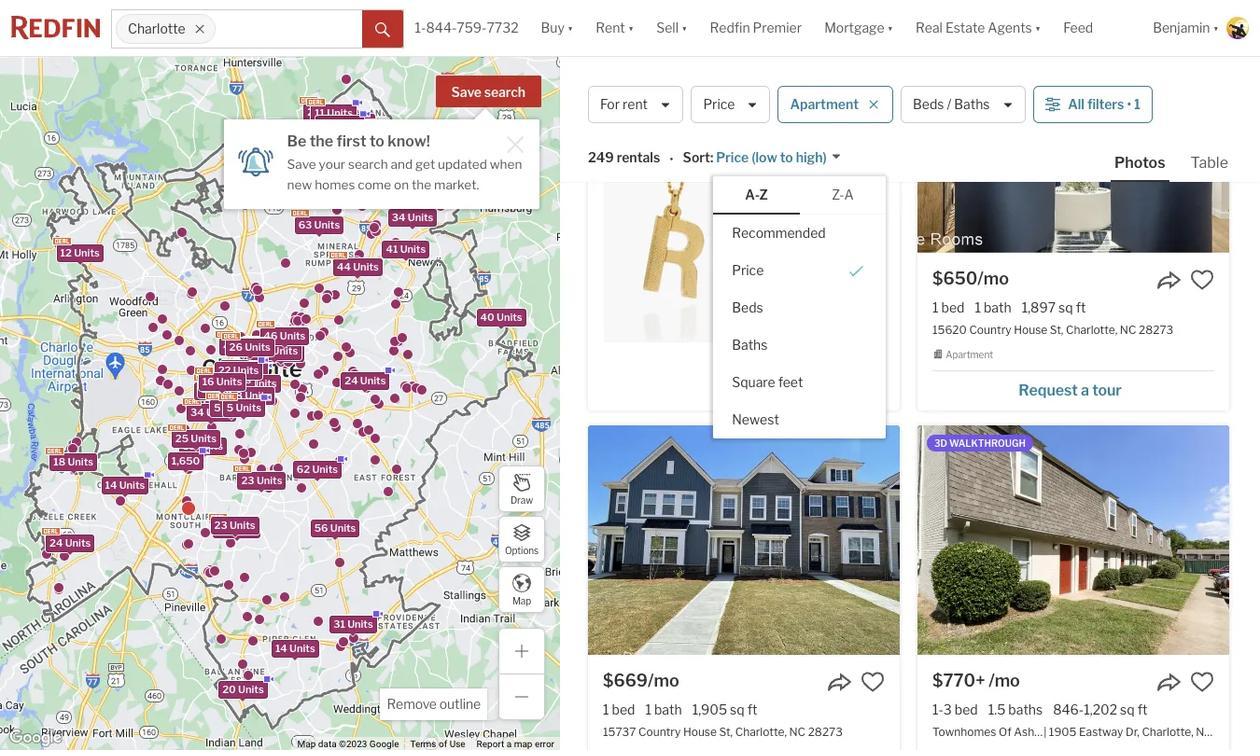 Task type: describe. For each thing, give the bounding box(es) containing it.
save for save search
[[452, 84, 482, 100]]

get
[[416, 157, 435, 172]]

walkthrough
[[950, 437, 1026, 449]]

6 units
[[337, 116, 372, 129]]

real
[[916, 20, 943, 36]]

beds for beds / baths
[[913, 97, 945, 112]]

ad
[[874, 94, 884, 104]]

8
[[236, 389, 243, 402]]

feed
[[1064, 20, 1094, 36]]

buy ▾
[[541, 20, 574, 36]]

z
[[760, 187, 768, 203]]

photo of 15620 country house st, charlotte, nc 28273 image
[[918, 23, 1230, 253]]

charlotte apartments for rent
[[588, 76, 889, 100]]

bath for $650 /mo
[[984, 299, 1012, 315]]

mortgage ▾
[[825, 20, 894, 36]]

1,202
[[1084, 702, 1118, 718]]

z-a button
[[800, 176, 886, 213]]

2 units
[[228, 369, 262, 382]]

user photo image
[[1227, 17, 1249, 39]]

49 units
[[223, 339, 265, 352]]

sort :
[[683, 150, 714, 166]]

map for map data ©2023 google
[[297, 740, 316, 750]]

google image
[[5, 726, 66, 751]]

apartments
[[686, 76, 804, 100]]

mortgage
[[825, 20, 885, 36]]

0 vertical spatial 16 units
[[202, 375, 242, 388]]

1 vertical spatial price
[[716, 150, 749, 166]]

apartment inside button
[[790, 97, 859, 112]]

• for 249 rentals •
[[670, 151, 674, 167]]

to inside be the first to know! dialog
[[370, 133, 385, 150]]

20 units
[[222, 683, 264, 696]]

0 vertical spatial 34 units
[[392, 211, 434, 224]]

the inside save your search and get updated when new homes come on the market.
[[412, 177, 432, 192]]

1 vertical spatial 15 units
[[202, 395, 242, 408]]

2 horizontal spatial nc
[[1196, 725, 1213, 739]]

▾ for sell ▾
[[682, 20, 688, 36]]

remove outline
[[387, 697, 481, 712]]

of
[[439, 740, 447, 750]]

18 units
[[53, 455, 93, 468]]

0 horizontal spatial 34 units
[[190, 406, 232, 419]]

price for for rent
[[703, 97, 735, 112]]

1 vertical spatial 16 units
[[183, 440, 223, 453]]

39 units
[[235, 377, 277, 390]]

ad region
[[604, 110, 884, 343]]

1-844-759-7732
[[415, 20, 519, 36]]

844-
[[426, 20, 457, 36]]

draw button
[[499, 466, 545, 513]]

beds button
[[714, 289, 886, 326]]

advertisement
[[604, 90, 682, 104]]

homes
[[315, 177, 355, 192]]

save for save your search and get updated when new homes come on the market.
[[287, 157, 316, 172]]

846-1,202 sq ft
[[1053, 702, 1148, 718]]

1- for 3
[[933, 702, 944, 718]]

0 horizontal spatial 12
[[60, 246, 72, 259]]

be the first to know!
[[287, 133, 430, 150]]

1 vertical spatial 40 units
[[480, 311, 523, 324]]

price for recommended
[[732, 262, 764, 278]]

1 up 15620
[[933, 299, 939, 315]]

/mo for $669 /mo
[[648, 671, 679, 691]]

request a tour
[[1019, 381, 1122, 399]]

real estate agents ▾ link
[[916, 0, 1041, 56]]

11
[[315, 106, 325, 119]]

sell ▾ button
[[645, 0, 699, 56]]

favorite button checkbox for $650 /mo
[[1191, 268, 1215, 292]]

dr,
[[1126, 725, 1140, 739]]

87 units
[[319, 117, 360, 130]]

bed up townhomes
[[955, 702, 978, 718]]

1 horizontal spatial 14
[[275, 642, 287, 655]]

(low
[[752, 150, 778, 166]]

when
[[490, 157, 522, 172]]

62 units
[[297, 463, 338, 476]]

dialog containing a-z
[[714, 176, 886, 439]]

know!
[[388, 133, 430, 150]]

benjamin
[[1153, 20, 1211, 36]]

759-
[[457, 20, 487, 36]]

nc for $669 /mo
[[790, 725, 806, 739]]

square feet
[[732, 374, 803, 390]]

1 horizontal spatial 14 units
[[275, 642, 315, 655]]

1 bed for $650 /mo
[[933, 299, 965, 315]]

bed for $650
[[942, 299, 965, 315]]

square
[[732, 374, 776, 390]]

3d walkthrough
[[935, 437, 1026, 449]]

charlotte for charlotte
[[128, 21, 185, 37]]

19
[[204, 385, 216, 398]]

$650 /mo
[[933, 269, 1009, 288]]

1 horizontal spatial rent
[[841, 76, 889, 100]]

0 vertical spatial the
[[310, 133, 334, 150]]

0 vertical spatial 15
[[224, 362, 236, 375]]

1 inside button
[[1134, 97, 1141, 112]]

170 units
[[252, 345, 298, 358]]

1,650
[[172, 454, 200, 467]]

report for report ad
[[843, 94, 871, 104]]

28 units
[[408, 163, 449, 176]]

favorite button checkbox
[[861, 670, 885, 694]]

tour
[[1093, 381, 1122, 399]]

▾ for rent ▾
[[628, 20, 634, 36]]

0 horizontal spatial 14
[[105, 478, 117, 491]]

rent ▾ button
[[596, 0, 634, 56]]

new
[[287, 177, 312, 192]]

2 horizontal spatial ft
[[1138, 702, 1148, 718]]

1 vertical spatial 3
[[944, 702, 952, 718]]

2 horizontal spatial 12 units
[[261, 346, 301, 359]]

a-
[[745, 187, 760, 203]]

1- for 844-
[[415, 20, 426, 36]]

/
[[947, 97, 952, 112]]

56
[[314, 521, 328, 534]]

terms
[[410, 740, 437, 750]]

rent ▾ button
[[585, 0, 645, 56]]

1,897 sq ft
[[1022, 299, 1086, 315]]

:
[[710, 150, 714, 166]]

to inside price (low to high) button
[[780, 150, 793, 166]]

23 left on
[[375, 176, 388, 190]]

premier
[[753, 20, 802, 36]]

report a map error
[[477, 740, 555, 750]]

1 down $669 /mo
[[646, 702, 652, 718]]

1 down $650 /mo
[[975, 299, 981, 315]]

15737
[[603, 725, 636, 739]]

for
[[600, 97, 620, 112]]

$669 /mo
[[603, 671, 679, 691]]

map for map
[[513, 595, 531, 606]]

favorite button image for $669 /mo
[[861, 670, 885, 694]]

2 5 from the left
[[227, 401, 234, 415]]

249
[[588, 150, 614, 166]]

$669
[[603, 671, 648, 691]]

1 up 15737
[[603, 702, 609, 718]]

26 units
[[229, 341, 271, 354]]

bath for $669 /mo
[[655, 702, 682, 718]]

0 vertical spatial 15 units
[[224, 362, 264, 375]]

1-3 bed
[[933, 702, 978, 718]]

2 horizontal spatial 12
[[261, 346, 273, 359]]

search inside save your search and get updated when new homes come on the market.
[[348, 157, 388, 172]]

2
[[228, 369, 234, 382]]

redfin premier
[[710, 20, 802, 36]]

273
[[198, 384, 217, 397]]

baths inside button
[[732, 337, 768, 353]]

map
[[514, 740, 533, 750]]

search inside save search button
[[484, 84, 526, 100]]

for rent button
[[588, 86, 684, 123]]

sell
[[657, 20, 679, 36]]

2 horizontal spatial sq
[[1121, 702, 1135, 718]]

a
[[845, 187, 854, 203]]

23 units left "62"
[[241, 474, 282, 487]]

1 horizontal spatial 40
[[480, 311, 495, 324]]

apartment button
[[778, 86, 894, 123]]

favorite button image for $770+ /mo
[[1191, 670, 1215, 694]]

price button for beds
[[714, 252, 886, 289]]

25 units
[[175, 432, 217, 445]]

6
[[337, 116, 344, 129]]

remove charlotte image
[[195, 23, 206, 35]]



Task type: locate. For each thing, give the bounding box(es) containing it.
favorite button checkbox
[[1191, 268, 1215, 292], [1191, 670, 1215, 694]]

be the first to know! dialog
[[224, 108, 539, 209]]

170
[[252, 345, 270, 358]]

5 down the 273 units
[[214, 401, 221, 414]]

2 favorite button image from the left
[[1191, 670, 1215, 694]]

bath down $650 /mo
[[984, 299, 1012, 315]]

map left data
[[297, 740, 316, 750]]

1 vertical spatial 1 bed
[[603, 702, 635, 718]]

1 horizontal spatial bath
[[984, 299, 1012, 315]]

save inside save search button
[[452, 84, 482, 100]]

1 horizontal spatial •
[[1127, 97, 1132, 112]]

3 inside map region
[[210, 375, 216, 388]]

1 horizontal spatial 12
[[201, 382, 213, 396]]

0 vertical spatial st,
[[1050, 323, 1064, 337]]

26
[[229, 341, 243, 354]]

z-
[[832, 187, 845, 203]]

price up :
[[703, 97, 735, 112]]

/mo
[[978, 269, 1009, 288], [648, 671, 679, 691], [989, 671, 1020, 691]]

▾ inside sell ▾ dropdown button
[[682, 20, 688, 36]]

favorite button checkbox for $770+ /mo
[[1191, 670, 1215, 694]]

1 bed up 15737
[[603, 702, 635, 718]]

report left map
[[477, 740, 504, 750]]

3
[[210, 375, 216, 388], [944, 702, 952, 718]]

1 vertical spatial save
[[287, 157, 316, 172]]

charlotte, right dr, in the bottom of the page
[[1142, 725, 1194, 739]]

1 vertical spatial st,
[[719, 725, 733, 739]]

23 units left 56 at left bottom
[[214, 518, 255, 531]]

▾
[[568, 20, 574, 36], [628, 20, 634, 36], [682, 20, 688, 36], [888, 20, 894, 36], [1035, 20, 1041, 36], [1213, 20, 1219, 36]]

23 units down and
[[375, 176, 416, 190]]

1 horizontal spatial 12 units
[[201, 382, 241, 396]]

1 vertical spatial 15
[[202, 395, 214, 408]]

search up come
[[348, 157, 388, 172]]

▾ left sell
[[628, 20, 634, 36]]

a for map
[[507, 740, 512, 750]]

for
[[809, 76, 837, 100]]

23 down be the first to know! in the top of the page
[[353, 176, 366, 190]]

options
[[505, 545, 539, 556]]

22
[[218, 364, 231, 377]]

save inside save your search and get updated when new homes come on the market.
[[287, 157, 316, 172]]

$770+ /mo
[[933, 671, 1020, 691]]

3 units
[[210, 375, 244, 388]]

photo of 15737 country house st, charlotte, nc 28273 image
[[588, 425, 900, 655]]

1 vertical spatial 16
[[183, 440, 195, 453]]

2 ▾ from the left
[[628, 20, 634, 36]]

0 horizontal spatial baths
[[732, 337, 768, 353]]

report for report a map error
[[477, 740, 504, 750]]

▾ inside buy ▾ dropdown button
[[568, 20, 574, 36]]

1 horizontal spatial the
[[412, 177, 432, 192]]

0 horizontal spatial a
[[507, 740, 512, 750]]

save down 1-844-759-7732 'link'
[[452, 84, 482, 100]]

▾ for buy ▾
[[568, 20, 574, 36]]

0 vertical spatial 12 units
[[60, 246, 100, 259]]

buy ▾ button
[[541, 0, 574, 56]]

save search
[[452, 84, 526, 100]]

1 horizontal spatial 1 bed
[[933, 299, 965, 315]]

1 horizontal spatial to
[[780, 150, 793, 166]]

1- up townhomes
[[933, 702, 944, 718]]

beds inside button
[[913, 97, 945, 112]]

1 vertical spatial report
[[477, 740, 504, 750]]

2 favorite button checkbox from the top
[[1191, 670, 1215, 694]]

0 horizontal spatial 34
[[190, 406, 204, 419]]

options button
[[499, 516, 545, 563]]

0 horizontal spatial 14 units
[[105, 478, 145, 491]]

0 horizontal spatial apartment
[[790, 97, 859, 112]]

0 horizontal spatial 15
[[202, 395, 214, 408]]

• left sort
[[670, 151, 674, 167]]

1 vertical spatial charlotte
[[588, 76, 681, 100]]

0 vertical spatial price
[[703, 97, 735, 112]]

sq up 15620 country house st, charlotte, nc 28273
[[1059, 299, 1073, 315]]

ft up 15620 country house st, charlotte, nc 28273
[[1076, 299, 1086, 315]]

1 vertical spatial 34 units
[[190, 406, 232, 419]]

1 horizontal spatial house
[[1014, 323, 1048, 337]]

st, down 1,897 sq ft
[[1050, 323, 1064, 337]]

beds / baths
[[913, 97, 990, 112]]

townhomes of ashbrook
[[933, 725, 1065, 739]]

1 favorite button image from the left
[[861, 670, 885, 694]]

house down 1,905 at the right bottom
[[683, 725, 717, 739]]

apartment left remove apartment image
[[790, 97, 859, 112]]

2 horizontal spatial charlotte,
[[1142, 725, 1194, 739]]

24
[[307, 105, 321, 118], [210, 373, 223, 386], [345, 374, 358, 387], [50, 536, 63, 549]]

ashbrook
[[1014, 725, 1065, 739]]

bath
[[984, 299, 1012, 315], [655, 702, 682, 718]]

3d
[[935, 437, 948, 449]]

1 bath down $669 /mo
[[646, 702, 682, 718]]

beds for beds
[[732, 299, 764, 315]]

63
[[298, 218, 312, 231]]

mortgage ▾ button
[[813, 0, 905, 56]]

country for $669
[[639, 725, 681, 739]]

map region
[[0, 0, 708, 751]]

z-a
[[832, 187, 854, 203]]

▾ inside mortgage ▾ dropdown button
[[888, 20, 894, 36]]

0 horizontal spatial search
[[348, 157, 388, 172]]

price button for apartment
[[691, 86, 771, 123]]

0 horizontal spatial beds
[[732, 299, 764, 315]]

8 units
[[236, 389, 271, 402]]

1 horizontal spatial 28273
[[1139, 323, 1174, 337]]

| 1905 eastway dr, charlotte, nc 28205
[[1044, 725, 1251, 739]]

rent inside dropdown button
[[596, 20, 625, 36]]

1 horizontal spatial charlotte,
[[1066, 323, 1118, 337]]

country right 15737
[[639, 725, 681, 739]]

41
[[386, 242, 398, 255]]

0 horizontal spatial charlotte,
[[735, 725, 787, 739]]

1 vertical spatial a
[[507, 740, 512, 750]]

charlotte, for $650 /mo
[[1066, 323, 1118, 337]]

0 horizontal spatial rent
[[596, 20, 625, 36]]

1 bath for $650 /mo
[[975, 299, 1012, 315]]

0 vertical spatial 1 bed
[[933, 299, 965, 315]]

▾ inside "real estate agents ▾" link
[[1035, 20, 1041, 36]]

1 bath for $669 /mo
[[646, 702, 682, 718]]

charlotte, down 1,905 sq ft
[[735, 725, 787, 739]]

photos button
[[1111, 153, 1187, 182]]

a for tour
[[1081, 381, 1090, 399]]

1 horizontal spatial 5
[[227, 401, 234, 415]]

0 horizontal spatial 16
[[183, 440, 195, 453]]

0 vertical spatial 40
[[367, 127, 381, 140]]

charlotte, for $669 /mo
[[735, 725, 787, 739]]

1 vertical spatial price button
[[714, 252, 886, 289]]

0 horizontal spatial 3
[[210, 375, 216, 388]]

charlotte, down 1,897 sq ft
[[1066, 323, 1118, 337]]

31
[[333, 618, 345, 631]]

7732
[[487, 20, 519, 36]]

recommended
[[732, 225, 826, 241]]

0 vertical spatial favorite button checkbox
[[1191, 268, 1215, 292]]

• inside the 249 rentals •
[[670, 151, 674, 167]]

of
[[999, 725, 1012, 739]]

buy
[[541, 20, 565, 36]]

16 units
[[202, 375, 242, 388], [183, 440, 223, 453]]

1 horizontal spatial country
[[970, 323, 1012, 337]]

bath down $669 /mo
[[655, 702, 682, 718]]

house for $669 /mo
[[683, 725, 717, 739]]

1-844-759-7732 link
[[415, 20, 519, 36]]

1 vertical spatial rent
[[841, 76, 889, 100]]

1 5 units from the left
[[214, 401, 249, 414]]

country for $650
[[970, 323, 1012, 337]]

0 horizontal spatial charlotte
[[128, 21, 185, 37]]

19 units
[[204, 385, 244, 398]]

44
[[337, 260, 351, 273]]

5 units down 19 units
[[214, 401, 249, 414]]

1 bed up 15620
[[933, 299, 965, 315]]

data
[[318, 740, 337, 750]]

favorite button image
[[1191, 268, 1215, 292]]

baths right / on the right top of the page
[[955, 97, 990, 112]]

▾ right buy
[[568, 20, 574, 36]]

49
[[223, 339, 237, 352]]

23 down 25 units
[[214, 518, 228, 531]]

0 vertical spatial •
[[1127, 97, 1132, 112]]

map down options
[[513, 595, 531, 606]]

0 vertical spatial price button
[[691, 86, 771, 123]]

4 ▾ from the left
[[888, 20, 894, 36]]

sq for $650 /mo
[[1059, 299, 1073, 315]]

photos
[[1115, 154, 1166, 172]]

a left map
[[507, 740, 512, 750]]

1- right submit search image
[[415, 20, 426, 36]]

0 horizontal spatial 40 units
[[367, 127, 409, 140]]

24 units
[[307, 105, 349, 118], [210, 373, 251, 386], [345, 374, 386, 387], [50, 536, 91, 549]]

34 units down 19
[[190, 406, 232, 419]]

15
[[224, 362, 236, 375], [202, 395, 214, 408]]

price (low to high) button
[[714, 149, 842, 167]]

outline
[[440, 697, 481, 712]]

ft for $650 /mo
[[1076, 299, 1086, 315]]

favorite button image
[[861, 670, 885, 694], [1191, 670, 1215, 694]]

all filters • 1
[[1068, 97, 1141, 112]]

62
[[297, 463, 310, 476]]

terms of use link
[[410, 740, 466, 750]]

1 vertical spatial bath
[[655, 702, 682, 718]]

report inside 'report ad' button
[[843, 94, 871, 104]]

12 units
[[60, 246, 100, 259], [261, 346, 301, 359], [201, 382, 241, 396]]

1 vertical spatial baths
[[732, 337, 768, 353]]

1 vertical spatial 14 units
[[275, 642, 315, 655]]

map inside map 'button'
[[513, 595, 531, 606]]

price button down 'recommended'
[[714, 252, 886, 289]]

34 units up 41 units
[[392, 211, 434, 224]]

filters
[[1088, 97, 1125, 112]]

redfin
[[710, 20, 750, 36]]

1 horizontal spatial beds
[[913, 97, 945, 112]]

photo of 1905 eastway dr, charlotte, nc 28205 image
[[918, 425, 1230, 655]]

0 horizontal spatial to
[[370, 133, 385, 150]]

34 up 41
[[392, 211, 406, 224]]

0 vertical spatial save
[[452, 84, 482, 100]]

the down 87
[[310, 133, 334, 150]]

0 horizontal spatial country
[[639, 725, 681, 739]]

2 vertical spatial price
[[732, 262, 764, 278]]

a left tour
[[1081, 381, 1090, 399]]

5 units down 39
[[227, 401, 261, 415]]

st, down 1,905 sq ft
[[719, 725, 733, 739]]

the down "28"
[[412, 177, 432, 192]]

14 units
[[105, 478, 145, 491], [275, 642, 315, 655]]

1 horizontal spatial search
[[484, 84, 526, 100]]

map
[[513, 595, 531, 606], [297, 740, 316, 750]]

mortgage ▾ button
[[825, 0, 894, 56]]

1 vertical spatial 34
[[190, 406, 204, 419]]

5 left 8
[[227, 401, 234, 415]]

1 vertical spatial apartment
[[946, 349, 994, 360]]

1 horizontal spatial 34 units
[[392, 211, 434, 224]]

None search field
[[216, 10, 362, 48]]

23
[[353, 176, 366, 190], [375, 176, 388, 190], [241, 474, 255, 487], [214, 518, 228, 531]]

market.
[[434, 177, 479, 192]]

charlotte for charlotte apartments for rent
[[588, 76, 681, 100]]

sq up 15737 country house st, charlotte, nc 28273
[[730, 702, 745, 718]]

baths up square
[[732, 337, 768, 353]]

▾ right the agents
[[1035, 20, 1041, 36]]

ft up 15737 country house st, charlotte, nc 28273
[[748, 702, 758, 718]]

28273 for $669 /mo
[[808, 725, 843, 739]]

bed for $669
[[612, 702, 635, 718]]

1 vertical spatial 28273
[[808, 725, 843, 739]]

▾ inside rent ▾ dropdown button
[[628, 20, 634, 36]]

0 vertical spatial rent
[[596, 20, 625, 36]]

0 vertical spatial bath
[[984, 299, 1012, 315]]

ft up '| 1905 eastway dr, charlotte, nc 28205' on the bottom right
[[1138, 702, 1148, 718]]

25
[[175, 432, 189, 445]]

23 units left on
[[353, 176, 394, 190]]

0 vertical spatial apartment
[[790, 97, 859, 112]]

0 horizontal spatial •
[[670, 151, 674, 167]]

0 horizontal spatial house
[[683, 725, 717, 739]]

save
[[452, 84, 482, 100], [287, 157, 316, 172]]

remove apartment image
[[868, 99, 880, 110]]

0 vertical spatial baths
[[955, 97, 990, 112]]

1,897
[[1022, 299, 1056, 315]]

23 up 10 units
[[241, 474, 255, 487]]

0 horizontal spatial bath
[[655, 702, 682, 718]]

price right :
[[716, 150, 749, 166]]

high)
[[796, 150, 827, 166]]

1 5 from the left
[[214, 401, 221, 414]]

agents
[[988, 20, 1032, 36]]

/mo for $650 /mo
[[978, 269, 1009, 288]]

0 vertical spatial 14 units
[[105, 478, 145, 491]]

price down 'recommended'
[[732, 262, 764, 278]]

0 horizontal spatial the
[[310, 133, 334, 150]]

6 ▾ from the left
[[1213, 20, 1219, 36]]

0 vertical spatial a
[[1081, 381, 1090, 399]]

0 horizontal spatial 40
[[367, 127, 381, 140]]

1 vertical spatial beds
[[732, 299, 764, 315]]

2 vertical spatial 12 units
[[201, 382, 241, 396]]

18
[[53, 455, 66, 468]]

rentals
[[617, 150, 660, 166]]

1 vertical spatial map
[[297, 740, 316, 750]]

beds up the baths button
[[732, 299, 764, 315]]

0 horizontal spatial 12 units
[[60, 246, 100, 259]]

all filters • 1 button
[[1034, 86, 1153, 123]]

price button up :
[[691, 86, 771, 123]]

0 vertical spatial 12
[[60, 246, 72, 259]]

st, for $650 /mo
[[1050, 323, 1064, 337]]

1 vertical spatial 14
[[275, 642, 287, 655]]

/mo for $770+ /mo
[[989, 671, 1020, 691]]

st, for $669 /mo
[[719, 725, 733, 739]]

0 vertical spatial search
[[484, 84, 526, 100]]

0 vertical spatial charlotte
[[128, 21, 185, 37]]

39
[[235, 377, 249, 390]]

apartment down 15620
[[946, 349, 994, 360]]

1 horizontal spatial 34
[[392, 211, 406, 224]]

house for $650 /mo
[[1014, 323, 1048, 337]]

favorite button image up '| 1905 eastway dr, charlotte, nc 28205' on the bottom right
[[1191, 670, 1215, 694]]

15 up 3 units
[[224, 362, 236, 375]]

2 5 units from the left
[[227, 401, 261, 415]]

1 horizontal spatial map
[[513, 595, 531, 606]]

• inside button
[[1127, 97, 1132, 112]]

a inside 'button'
[[1081, 381, 1090, 399]]

first
[[337, 133, 367, 150]]

87
[[319, 117, 332, 130]]

to right (low
[[780, 150, 793, 166]]

remove outline button
[[380, 689, 487, 721]]

34 down 273
[[190, 406, 204, 419]]

▾ right sell
[[682, 20, 688, 36]]

and
[[391, 157, 413, 172]]

sq for $669 /mo
[[730, 702, 745, 718]]

1 bed for $669 /mo
[[603, 702, 635, 718]]

to right first
[[370, 133, 385, 150]]

bed up 15737
[[612, 702, 635, 718]]

▾ for benjamin ▾
[[1213, 20, 1219, 36]]

country right 15620
[[970, 323, 1012, 337]]

1 favorite button checkbox from the top
[[1191, 268, 1215, 292]]

1 vertical spatial 40
[[480, 311, 495, 324]]

favorite button image left $770+ at the bottom right
[[861, 670, 885, 694]]

bed up 15620
[[942, 299, 965, 315]]

▾ right mortgage on the top of the page
[[888, 20, 894, 36]]

nc for $650 /mo
[[1120, 323, 1137, 337]]

28273 for $650 /mo
[[1139, 323, 1174, 337]]

dialog
[[714, 176, 886, 439]]

0 vertical spatial map
[[513, 595, 531, 606]]

|
[[1044, 725, 1047, 739]]

1,800
[[241, 145, 270, 158]]

0 horizontal spatial st,
[[719, 725, 733, 739]]

beds inside button
[[732, 299, 764, 315]]

save up new
[[287, 157, 316, 172]]

0 horizontal spatial map
[[297, 740, 316, 750]]

5 units
[[214, 401, 249, 414], [227, 401, 261, 415]]

ft for $669 /mo
[[748, 702, 758, 718]]

google
[[370, 740, 399, 750]]

0 vertical spatial 16
[[202, 375, 214, 388]]

map button
[[499, 567, 545, 613]]

search down 7732
[[484, 84, 526, 100]]

submit search image
[[375, 22, 390, 37]]

3 ▾ from the left
[[682, 20, 688, 36]]

1.5 baths
[[989, 702, 1043, 718]]

house down "1,897"
[[1014, 323, 1048, 337]]

1 bath down $650 /mo
[[975, 299, 1012, 315]]

map data ©2023 google
[[297, 740, 399, 750]]

1 ▾ from the left
[[568, 20, 574, 36]]

• for all filters • 1
[[1127, 97, 1132, 112]]

2 vertical spatial 12
[[201, 382, 213, 396]]

1 vertical spatial search
[[348, 157, 388, 172]]

real estate agents ▾
[[916, 20, 1041, 36]]

▾ left user photo
[[1213, 20, 1219, 36]]

1 right filters
[[1134, 97, 1141, 112]]

15 down 3 units
[[202, 395, 214, 408]]

• right filters
[[1127, 97, 1132, 112]]

1 vertical spatial the
[[412, 177, 432, 192]]

eastway
[[1079, 725, 1124, 739]]

0 horizontal spatial favorite button image
[[861, 670, 885, 694]]

31 units
[[333, 618, 373, 631]]

baths inside button
[[955, 97, 990, 112]]

1 horizontal spatial 1 bath
[[975, 299, 1012, 315]]

5 ▾ from the left
[[1035, 20, 1041, 36]]

▾ for mortgage ▾
[[888, 20, 894, 36]]

14
[[105, 478, 117, 491], [275, 642, 287, 655]]

0 horizontal spatial 1-
[[415, 20, 426, 36]]

beds left / on the right top of the page
[[913, 97, 945, 112]]

sq up dr, in the bottom of the page
[[1121, 702, 1135, 718]]

report left ad
[[843, 94, 871, 104]]



Task type: vqa. For each thing, say whether or not it's contained in the screenshot.
OR
no



